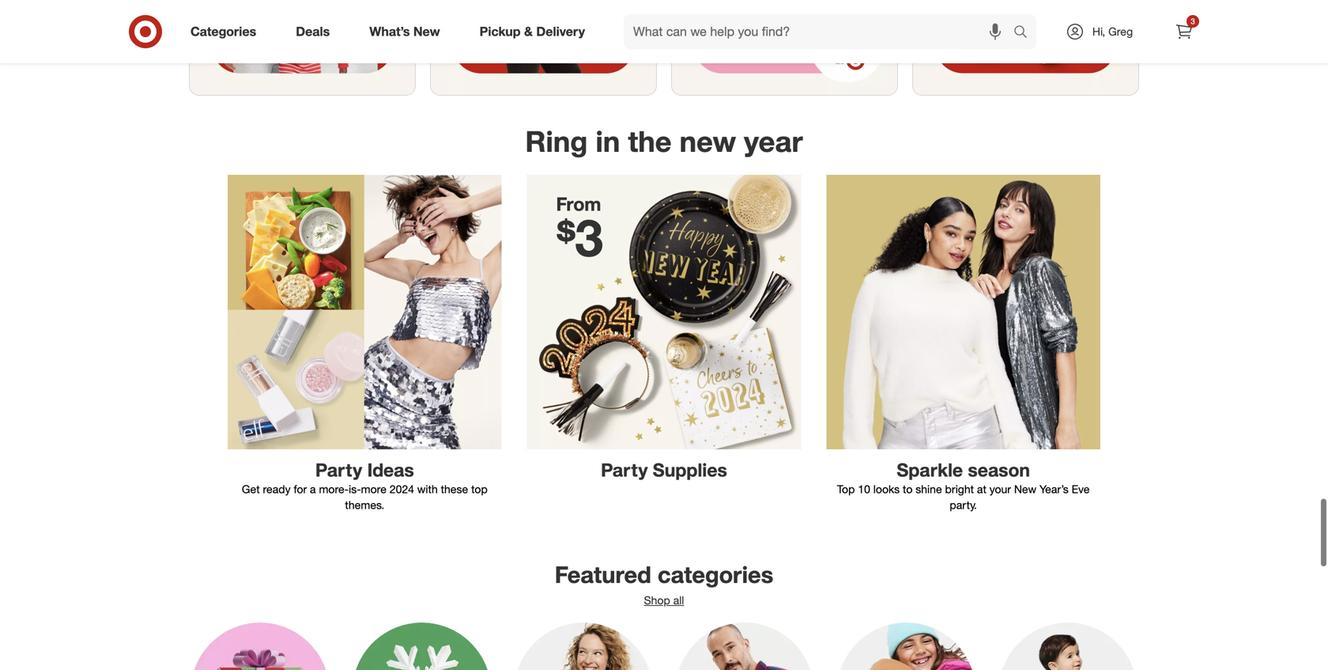 Task type: describe. For each thing, give the bounding box(es) containing it.
with
[[418, 482, 438, 496]]

&
[[524, 24, 533, 39]]

3 link
[[1168, 14, 1202, 49]]

season
[[969, 459, 1031, 481]]

new inside sparkle season top 10 looks to shine bright at your new year's eve party.
[[1015, 482, 1037, 496]]

what's
[[370, 24, 410, 39]]

hi,
[[1093, 25, 1106, 38]]

categories
[[658, 561, 774, 589]]

sparkle
[[897, 459, 964, 481]]

What can we help you find? suggestions appear below search field
[[624, 14, 1018, 49]]

10
[[859, 482, 871, 496]]

featured
[[555, 561, 652, 589]]

eve
[[1072, 482, 1090, 496]]

top
[[472, 482, 488, 496]]

from
[[556, 193, 602, 215]]

supplies
[[653, 459, 728, 481]]

party ideas get ready for a more-is-more 2024 with these top themes.
[[242, 459, 488, 512]]

year's
[[1040, 482, 1069, 496]]

categories link
[[177, 14, 276, 49]]

bright
[[946, 482, 975, 496]]

pickup & delivery
[[480, 24, 585, 39]]

is-
[[349, 482, 361, 496]]

for
[[294, 482, 307, 496]]

more
[[361, 482, 387, 496]]

top
[[838, 482, 855, 496]]

all
[[674, 593, 685, 607]]

get
[[242, 482, 260, 496]]

ready
[[263, 482, 291, 496]]

shine
[[916, 482, 943, 496]]

pickup
[[480, 24, 521, 39]]

party.
[[950, 498, 978, 512]]

year
[[745, 124, 803, 159]]



Task type: vqa. For each thing, say whether or not it's contained in the screenshot.
$5.00 - $500.00 Bullseye Holiday Doghouse Target GiftCard's $5.00
no



Task type: locate. For each thing, give the bounding box(es) containing it.
shop
[[644, 593, 671, 607]]

search
[[1007, 25, 1045, 41]]

new right your
[[1015, 482, 1037, 496]]

the
[[628, 124, 672, 159]]

2024
[[390, 482, 414, 496]]

hi, greg
[[1093, 25, 1134, 38]]

2 party from the left
[[601, 459, 648, 481]]

more-
[[319, 482, 349, 496]]

pickup & delivery link
[[466, 14, 605, 49]]

party
[[316, 459, 362, 481], [601, 459, 648, 481]]

sparkle season top 10 looks to shine bright at your new year's eve party.
[[838, 459, 1090, 512]]

1 horizontal spatial new
[[1015, 482, 1037, 496]]

delivery
[[537, 24, 585, 39]]

ring
[[526, 124, 588, 159]]

what's new link
[[356, 14, 460, 49]]

new right what's
[[414, 24, 440, 39]]

deals
[[296, 24, 330, 39]]

party supplies
[[601, 459, 728, 481]]

what's new
[[370, 24, 440, 39]]

in
[[596, 124, 620, 159]]

party up more-
[[316, 459, 362, 481]]

looks
[[874, 482, 900, 496]]

categories
[[191, 24, 256, 39]]

themes.
[[345, 498, 385, 512]]

1 party from the left
[[316, 459, 362, 481]]

$3
[[556, 206, 604, 268]]

deals link
[[283, 14, 350, 49]]

3
[[1192, 16, 1196, 26]]

0 horizontal spatial party
[[316, 459, 362, 481]]

greg
[[1109, 25, 1134, 38]]

party left the supplies on the bottom of page
[[601, 459, 648, 481]]

search button
[[1007, 14, 1045, 52]]

ring in the new year
[[526, 124, 803, 159]]

party inside party ideas get ready for a more-is-more 2024 with these top themes.
[[316, 459, 362, 481]]

at
[[978, 482, 987, 496]]

0 vertical spatial new
[[414, 24, 440, 39]]

1 horizontal spatial party
[[601, 459, 648, 481]]

a
[[310, 482, 316, 496]]

your
[[990, 482, 1012, 496]]

party for supplies
[[601, 459, 648, 481]]

new
[[680, 124, 737, 159]]

these
[[441, 482, 468, 496]]

party for ideas
[[316, 459, 362, 481]]

1 vertical spatial new
[[1015, 482, 1037, 496]]

ideas
[[368, 459, 414, 481]]

to
[[903, 482, 913, 496]]

new
[[414, 24, 440, 39], [1015, 482, 1037, 496]]

shop all link
[[644, 593, 685, 607]]

featured categories shop all
[[555, 561, 774, 607]]

0 horizontal spatial new
[[414, 24, 440, 39]]



